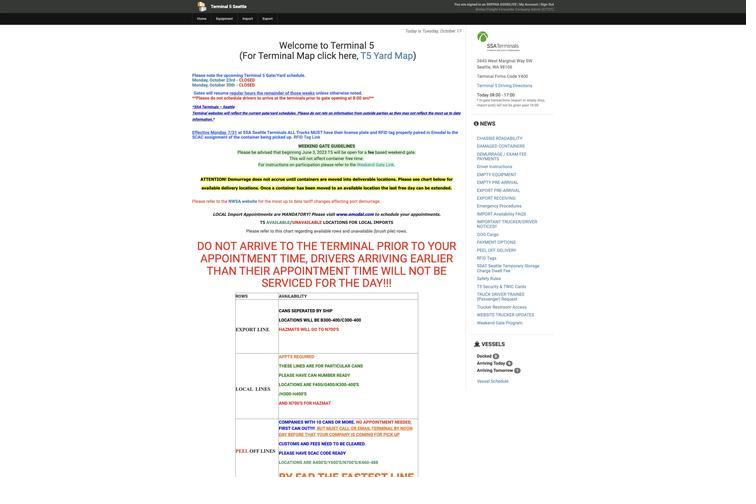 Task type: locate. For each thing, give the bounding box(es) containing it.
a
[[365, 150, 367, 155], [272, 186, 275, 191]]

to
[[320, 40, 329, 51], [257, 96, 261, 101], [317, 96, 321, 101], [449, 111, 453, 116], [447, 130, 451, 135], [345, 162, 349, 167], [332, 186, 336, 191], [216, 199, 220, 204], [289, 199, 293, 204], [375, 212, 379, 217], [270, 229, 274, 234]]

terminal down rows
[[320, 240, 374, 253]]

will right gates
[[206, 91, 213, 96]]

0 horizontal spatial at
[[238, 130, 242, 135]]

not inside weekend gate guidelines please be advised that beginning june 3, 2023 t5 will be open for a fee based weekend gate. this will not affect container free time. for instructions on participation please refer to the weekend gate link .
[[307, 156, 313, 161]]

1 please from the top
[[279, 373, 295, 378]]

email
[[358, 427, 371, 431]]

1 vertical spatial import
[[228, 212, 242, 217]]

seattle right "–"
[[223, 105, 235, 109]]

1 horizontal spatial a
[[365, 150, 367, 155]]

2 map from the left
[[395, 50, 413, 61]]

0 vertical spatial for
[[358, 150, 364, 155]]

for right website
[[258, 199, 264, 204]]

1 vertical spatial in
[[427, 130, 430, 135]]

/ inside chassis roadability damaged containers demurrage / exam fee payments driver instructions empty equipment empty pre-arrival export pre-arrival export receiving emergency procedures import availability faqs important trucker/driver notices!! oog cargo payment options peel off delivery rfid tags ssat seattle temporary storage charge dwell fee safety rules t5 security & twic cards truck driver trainee (passenger) request trucker restroom access website trucker updates weekend gate program
[[504, 152, 506, 157]]

to right prior
[[411, 240, 425, 253]]

free inside attention! demurrage does not accrue until containers are moved into deliverable locations. please see chart below for available delivery locations. once a container has been moved to an available location the last free day can be extended.
[[398, 186, 407, 191]]

/ inside local import appointments are mandatory! please visit www.emodal.com to schedule your appointments. t5 available / unavailable locations for local imports
[[290, 220, 292, 225]]

1 horizontal spatial most
[[435, 111, 443, 116]]

5 left driving
[[495, 83, 498, 88]]

are up please have can number ready at the left of page
[[306, 364, 315, 369]]

and
[[279, 401, 288, 406], [301, 442, 310, 447]]

temporary
[[503, 264, 524, 269]]

for down www.emodal.com
[[349, 220, 358, 225]]

terminals up websites
[[202, 105, 219, 109]]

1 horizontal spatial your
[[428, 240, 457, 253]]

the left day!!!
[[339, 277, 360, 290]]

are down please have can number ready at the left of page
[[304, 383, 312, 388]]

in inside you are signed in as sophia goodlive | my account | sign out broker/freight forwarder company admin (57721)
[[479, 2, 482, 7]]

0 horizontal spatial and
[[343, 229, 350, 234]]

0 vertical spatial terminals
[[202, 105, 219, 109]]

1 vertical spatial not
[[409, 265, 431, 278]]

code
[[507, 74, 517, 79]]

0 vertical spatial arriving
[[477, 361, 493, 366]]

restroom
[[493, 305, 512, 310]]

local up 'unavailable'
[[359, 220, 373, 225]]

link
[[312, 135, 321, 140], [386, 162, 394, 167]]

0 horizontal spatial can
[[292, 427, 301, 431]]

a left fee
[[365, 150, 367, 155]]

demurrage.
[[359, 199, 381, 204]]

export pre-arrival link
[[477, 188, 521, 193]]

1 horizontal spatial weekend
[[477, 321, 495, 326]]

be inside attention! demurrage does not accrue until containers are moved into deliverable locations. please see chart below for available delivery locations. once a container has been moved to an available location the last free day can be extended.
[[425, 186, 430, 191]]

are for fees
[[304, 461, 312, 466]]

of inside "gates will resume regular hours the remainder of those weeks unless otherwise noted. **please do not schedule drivers to arrive at the terminals prior to gate opening at 8:00 am!**"
[[285, 91, 289, 96]]

and down /h300-
[[279, 401, 288, 406]]

will for 400/c300-
[[304, 318, 313, 323]]

picked
[[273, 135, 286, 140]]

local down delivery
[[213, 212, 226, 217]]

t5 down safety
[[477, 284, 482, 289]]

in right signed
[[479, 2, 482, 7]]

will right websites
[[224, 111, 230, 116]]

the down time.
[[350, 162, 356, 167]]

- up transactions
[[502, 93, 503, 98]]

1 vertical spatial n700's
[[289, 401, 303, 406]]

seattle,
[[477, 65, 492, 70]]

2 vertical spatial for
[[258, 199, 264, 204]]

import link
[[238, 13, 258, 25]]

pre- down empty equipment link
[[493, 180, 502, 185]]

location
[[364, 186, 380, 191]]

peel inside chassis roadability damaged containers demurrage / exam fee payments driver instructions empty equipment empty pre-arrival export pre-arrival export receiving emergency procedures import availability faqs important trucker/driver notices!! oog cargo payment options peel off delivery rfid tags ssat seattle temporary storage charge dwell fee safety rules t5 security & twic cards truck driver trainee (passenger) request trucker restroom access website trucker updates weekend gate program
[[477, 248, 487, 253]]

2 vertical spatial container
[[276, 186, 296, 191]]

2 please from the top
[[279, 451, 295, 456]]

empty down driver
[[477, 172, 492, 177]]

at left 8:00
[[348, 96, 352, 101]]

seattle inside *ssa terminals – seattle terminal websites will reflect the current gate/yard schedules. please do not rely on information from outside parties as they may not reflect the most up to date information.*
[[223, 105, 235, 109]]

1 vertical spatial gate
[[496, 321, 505, 326]]

please inside weekend gate guidelines please be advised that beginning june 3, 2023 t5 will be open for a fee based weekend gate. this will not affect container free time. for instructions on participation please refer to the weekend gate link .
[[238, 150, 251, 155]]

2 horizontal spatial cans
[[352, 364, 363, 369]]

for left pick
[[374, 433, 383, 438]]

0 horizontal spatial import
[[228, 212, 242, 217]]

first
[[279, 427, 291, 431]]

time,
[[280, 253, 308, 266]]

ready up a400's/y600's/n700's/k460-
[[333, 451, 346, 456]]

local import appointments are mandatory! please visit www.emodal.com to schedule your appointments. t5 available / unavailable locations for local imports
[[213, 212, 441, 225]]

1 vertical spatial scac
[[308, 451, 319, 456]]

1 horizontal spatial up
[[444, 111, 448, 116]]

2 have from the top
[[296, 451, 307, 456]]

terminal inside do not arrive to the terminal prior to your appointment time, drivers arriving earlier than their appointment time will not be serviced for the day!!!
[[320, 240, 374, 253]]

gate/yard
[[262, 111, 278, 116]]

up up mandatory!
[[283, 199, 288, 204]]

1 vertical spatial must
[[327, 427, 338, 431]]

not inside "gates will resume regular hours the remainder of those weeks unless otherwise noted. **please do not schedule drivers to arrive at the terminals prior to gate opening at 8:00 am!**"
[[217, 96, 223, 101]]

for down h400's
[[304, 401, 312, 406]]

map right yard
[[395, 50, 413, 61]]

1 map from the left
[[297, 50, 315, 61]]

import left export link
[[243, 17, 253, 21]]

schedule.
[[287, 73, 306, 78]]

ready for please have can number ready
[[337, 373, 350, 378]]

west
[[488, 58, 498, 63]]

cleared.
[[346, 442, 366, 447]]

0 horizontal spatial cans
[[279, 309, 291, 314]]

0 vertical spatial in
[[479, 2, 482, 7]]

0 horizontal spatial |
[[518, 2, 519, 7]]

1 vertical spatial link
[[386, 162, 394, 167]]

0 horizontal spatial on
[[290, 162, 295, 167]]

container up please
[[326, 156, 345, 161]]

refer left this
[[260, 229, 269, 234]]

0 vertical spatial of
[[285, 91, 289, 96]]

a right once
[[272, 186, 275, 191]]

1 vertical spatial for
[[447, 177, 453, 182]]

to inside at ssa seattle terminals all trucks must have their license plate and rfid tag properly paired in emodal to the scac assignment of the container being picked up.
[[447, 130, 451, 135]]

empty down empty equipment link
[[477, 180, 492, 185]]

ssa
[[243, 130, 251, 135]]

0 horizontal spatial container
[[241, 135, 260, 140]]

t5 inside local import appointments are mandatory! please visit www.emodal.com to schedule your appointments. t5 available / unavailable locations for local imports
[[260, 220, 265, 225]]

1 arriving from the top
[[477, 361, 493, 366]]

the inside weekend gate guidelines please be advised that beginning june 3, 2023 t5 will be open for a fee based weekend gate. this will not affect container free time. for instructions on participation please refer to the weekend gate link .
[[350, 162, 356, 167]]

/ left exam
[[504, 152, 506, 157]]

must up company
[[327, 427, 338, 431]]

and inside at ssa seattle terminals all trucks must have their license plate and rfid tag properly paired in emodal to the scac assignment of the container being picked up.
[[370, 130, 377, 135]]

has
[[297, 186, 304, 191]]

seattle inside at ssa seattle terminals all trucks must have their license plate and rfid tag properly paired in emodal to the scac assignment of the container being picked up.
[[253, 130, 266, 135]]

most
[[435, 111, 443, 116], [272, 199, 282, 204]]

driver
[[492, 292, 507, 297]]

do inside *ssa terminals – seattle terminal websites will reflect the current gate/yard schedules. please do not rely on information from outside parties as they may not reflect the most up to date information.*
[[310, 111, 314, 116]]

to inside weekend gate guidelines please be advised that beginning june 3, 2023 t5 will be open for a fee based weekend gate. this will not affect container free time. for instructions on participation please refer to the weekend gate link .
[[345, 162, 349, 167]]

exam
[[507, 152, 519, 157]]

not up participation
[[307, 156, 313, 161]]

refer down attention!
[[206, 199, 215, 204]]

rfid right up.
[[294, 135, 303, 140]]

please inside *ssa terminals – seattle terminal websites will reflect the current gate/yard schedules. please do not rely on information from outside parties as they may not reflect the most up to date information.*
[[298, 111, 309, 116]]

for inside attention! demurrage does not accrue until containers are moved into deliverable locations. please see chart below for available delivery locations. once a container has been moved to an available location the last free day can be extended.
[[447, 177, 453, 182]]

0 vertical spatial locations.
[[377, 177, 397, 182]]

please for please have scac code ready
[[279, 451, 295, 456]]

info circle image
[[474, 121, 479, 127]]

0 horizontal spatial today
[[405, 29, 417, 34]]

today up in- at the right top of the page
[[477, 93, 489, 98]]

noon
[[401, 427, 413, 431]]

welcome to terminal 5 (for terminal map click here, t5 yard map )
[[237, 40, 417, 61]]

1 vertical spatial locations.
[[239, 186, 259, 191]]

gate down based
[[376, 162, 385, 167]]

rfid left "tag"
[[379, 130, 388, 135]]

/h300-
[[279, 392, 293, 397]]

vessel schedule link
[[477, 379, 509, 384]]

0 vertical spatial up
[[444, 111, 448, 116]]

0 horizontal spatial gate
[[376, 162, 385, 167]]

1 vertical spatial arriving
[[477, 368, 493, 373]]

link down 'weekend'
[[386, 162, 394, 167]]

below
[[433, 177, 446, 182]]

0 horizontal spatial off
[[250, 449, 260, 455]]

1 horizontal spatial today
[[477, 93, 489, 98]]

these lines are for particular cans
[[279, 364, 363, 369]]

5 right the here,
[[369, 40, 374, 51]]

until
[[287, 177, 296, 182]]

their
[[334, 130, 343, 135]]

to inside attention! demurrage does not accrue until containers are moved into deliverable locations. please see chart below for available delivery locations. once a container has been moved to an available location the last free day can be extended.
[[332, 186, 336, 191]]

available
[[267, 220, 290, 225]]

have for can
[[296, 373, 307, 378]]

t5 inside welcome to terminal 5 (for terminal map click here, t5 yard map )
[[361, 50, 372, 61]]

must left have
[[311, 130, 323, 135]]

cans up first can out!!!! but must call or email
[[323, 420, 334, 425]]

scac down fees
[[308, 451, 319, 456]]

for down drivers
[[316, 277, 336, 290]]

not up "–"
[[217, 96, 223, 101]]

today is tuesday, october 17
[[405, 29, 461, 34]]

terminal 5 driving directions link
[[477, 83, 533, 88]]

2 horizontal spatial at
[[348, 96, 352, 101]]

schedule inside "gates will resume regular hours the remainder of those weeks unless otherwise noted. **please do not schedule drivers to arrive at the terminals prior to gate opening at 8:00 am!**"
[[224, 96, 242, 101]]

please down the these
[[279, 373, 295, 378]]

arrival
[[502, 180, 519, 185], [503, 188, 521, 193]]

have for scac
[[296, 451, 307, 456]]

and
[[370, 130, 377, 135], [343, 229, 350, 234]]

gate.
[[407, 150, 416, 155]]

locations for locations will be b300-400/c300-400
[[279, 318, 303, 323]]

at right arrive
[[275, 96, 278, 101]]

0 vertical spatial be
[[434, 265, 447, 278]]

terminal inside terminal 5 seattle link
[[211, 4, 228, 9]]

1 horizontal spatial be
[[340, 442, 345, 447]]

forwarder
[[499, 7, 515, 11]]

past
[[523, 103, 529, 108]]

1 horizontal spatial of
[[285, 91, 289, 96]]

1 horizontal spatial /
[[504, 152, 506, 157]]

1 vertical spatial please
[[279, 451, 295, 456]]

cans up the 400's
[[352, 364, 363, 369]]

1 vertical spatial /
[[290, 220, 292, 225]]

will for n700's
[[301, 328, 311, 333]]

1 horizontal spatial 0
[[509, 362, 511, 366]]

arrival up receiving
[[503, 188, 521, 193]]

locations inside local import appointments are mandatory! please visit www.emodal.com to schedule your appointments. t5 available / unavailable locations for local imports
[[323, 220, 348, 225]]

first can out!!!! but must call or email
[[279, 427, 371, 431]]

are inside local import appointments are mandatory! please visit www.emodal.com to schedule your appointments. t5 available / unavailable locations for local imports
[[274, 212, 281, 217]]

for inside weekend gate guidelines please be advised that beginning june 3, 2023 t5 will be open for a fee based weekend gate. this will not affect container free time. for instructions on participation please refer to the weekend gate link .
[[358, 150, 364, 155]]

t5 left yard
[[361, 50, 372, 61]]

today inside docked 0 arriving today 0 arriving tomorrow 1
[[494, 361, 505, 366]]

1 closed from the top
[[239, 78, 255, 83]]

not up once
[[263, 177, 270, 182]]

1 have from the top
[[296, 373, 307, 378]]

to right go
[[319, 328, 324, 333]]

chart right see
[[421, 177, 432, 182]]

tomorrow
[[494, 368, 514, 373]]

instructions
[[490, 164, 513, 169]]

2 reflect from the left
[[417, 111, 427, 116]]

october left 17
[[440, 29, 456, 34]]

on down this
[[290, 162, 295, 167]]

off
[[488, 248, 496, 253], [250, 449, 260, 455]]

line
[[257, 327, 270, 333]]

for inside do not arrive to the terminal prior to your appointment time, drivers arriving earlier than their appointment time will not be serviced for the day!!!
[[316, 277, 336, 290]]

have up h400's
[[296, 373, 307, 378]]

up inside *ssa terminals – seattle terminal websites will reflect the current gate/yard schedules. please do not rely on information from outside parties as they may not reflect the most up to date information.*
[[444, 111, 448, 116]]

2 vertical spatial refer
[[260, 229, 269, 234]]

0 horizontal spatial schedule
[[224, 96, 242, 101]]

0 horizontal spatial scac
[[192, 135, 204, 140]]

weekend inside chassis roadability damaged containers demurrage / exam fee payments driver instructions empty equipment empty pre-arrival export pre-arrival export receiving emergency procedures import availability faqs important trucker/driver notices!! oog cargo payment options peel off delivery rfid tags ssat seattle temporary storage charge dwell fee safety rules t5 security & twic cards truck driver trainee (passenger) request trucker restroom access website trucker updates weekend gate program
[[477, 321, 495, 326]]

empty
[[477, 172, 492, 177], [477, 180, 492, 185]]

1 vertical spatial free
[[398, 186, 407, 191]]

1 vertical spatial refer
[[206, 199, 215, 204]]

export left 'line'
[[236, 327, 256, 333]]

1 vertical spatial cans
[[352, 364, 363, 369]]

of inside at ssa seattle terminals all trucks must have their license plate and rfid tag properly paired in emodal to the scac assignment of the container being picked up.
[[229, 135, 233, 140]]

please note the upcoming terminal 5 gate/yard schedule. monday, october 23rd - closed monday, october 30th - closed
[[192, 73, 306, 88]]

into
[[343, 177, 352, 182]]

do right **please
[[211, 96, 216, 101]]

on right rely
[[329, 111, 333, 116]]

0 vertical spatial terminal
[[320, 240, 374, 253]]

moved up an
[[328, 177, 342, 182]]

in
[[479, 2, 482, 7], [427, 130, 430, 135]]

can up the before on the bottom of page
[[292, 427, 301, 431]]

2 vertical spatial are
[[274, 212, 281, 217]]

rfid up ssat
[[477, 256, 486, 261]]

not inside attention! demurrage does not accrue until containers are moved into deliverable locations. please see chart below for available delivery locations. once a container has been moved to an available location the last free day can be extended.
[[263, 177, 270, 182]]

closed
[[239, 78, 255, 83], [239, 83, 255, 88]]

rfid tags link
[[477, 256, 497, 261]]

the right note
[[216, 73, 223, 78]]

code
[[320, 451, 332, 456]]

hazmats
[[279, 328, 300, 333]]

- inside today                                                                                                                                                                                                                                                                                                                                                                                                                                                                                                                                                                                                                                                                                                           08:00 - 17:00 * in-gate transactions (export or empty drop, import pick) will not be given past 16:00
[[502, 93, 503, 98]]

1 vertical spatial or
[[351, 427, 357, 431]]

available down attention!
[[202, 186, 220, 191]]

all
[[288, 130, 296, 135]]

0 vertical spatial and
[[279, 401, 288, 406]]

1 horizontal spatial in
[[479, 2, 482, 7]]

1 horizontal spatial chart
[[421, 177, 432, 182]]

once
[[261, 186, 271, 191]]

nwsa
[[229, 199, 241, 204]]

available down local import appointments are mandatory! please visit www.emodal.com to schedule your appointments. t5 available / unavailable locations for local imports
[[314, 229, 331, 234]]

0 vertical spatial ready
[[337, 373, 350, 378]]

2 horizontal spatial container
[[326, 156, 345, 161]]

1 horizontal spatial schedule
[[381, 212, 399, 217]]

rows
[[236, 294, 248, 299]]

by up up
[[394, 427, 400, 431]]

ready
[[337, 373, 350, 378], [333, 451, 346, 456]]

are right 'you'
[[461, 2, 466, 7]]

1 horizontal spatial scac
[[308, 451, 319, 456]]

2 horizontal spatial be
[[434, 265, 447, 278]]

container inside weekend gate guidelines please be advised that beginning june 3, 2023 t5 will be open for a fee based weekend gate. this will not affect container free time. for instructions on participation please refer to the weekend gate link .
[[326, 156, 345, 161]]

1 horizontal spatial refer
[[260, 229, 269, 234]]

those
[[290, 91, 301, 96]]

most up available
[[272, 199, 282, 204]]

am!**
[[363, 96, 374, 101]]

1 vertical spatial and
[[301, 442, 310, 447]]

1 vertical spatial are
[[320, 177, 327, 182]]

terminal 5 seattle image
[[477, 31, 521, 52]]

0 vertical spatial date
[[453, 111, 461, 116]]

0 vertical spatial do
[[211, 96, 216, 101]]

scac
[[192, 135, 204, 140], [308, 451, 319, 456]]

driving
[[499, 83, 512, 88]]

please inside please note the upcoming terminal 5 gate/yard schedule. monday, october 23rd - closed monday, october 30th - closed
[[192, 73, 206, 78]]

can up locations are f400/g400/k300-400's at the bottom of the page
[[308, 373, 317, 378]]

0 horizontal spatial by
[[317, 309, 322, 314]]

import down nwsa
[[228, 212, 242, 217]]

that
[[305, 433, 316, 438]]

will down prior
[[381, 265, 406, 278]]

available down into on the left of page
[[344, 186, 363, 191]]

by inside by noon day before
[[394, 427, 400, 431]]

to inside *ssa terminals – seattle terminal websites will reflect the current gate/yard schedules. please do not rely on information from outside parties as they may not reflect the most up to date information.*
[[449, 111, 453, 116]]

0 vertical spatial container
[[241, 135, 260, 140]]

locations are f400/g400/k300-400's
[[279, 383, 359, 388]]

0 vertical spatial are
[[461, 2, 466, 7]]

free down open
[[346, 156, 353, 161]]

2 horizontal spatial today
[[494, 361, 505, 366]]

date
[[453, 111, 461, 116], [294, 199, 303, 204]]

are for are
[[304, 383, 312, 388]]

your
[[400, 212, 410, 217]]

0 horizontal spatial locations.
[[239, 186, 259, 191]]

trucker restroom access link
[[477, 305, 527, 310]]

0 vertical spatial cans
[[279, 309, 291, 314]]

locations down the customs
[[279, 461, 303, 466]]

sign
[[541, 2, 548, 7]]

today inside today                                                                                                                                                                                                                                                                                                                                                                                                                                                                                                                                                                                                                                                                                                           08:00 - 17:00 * in-gate transactions (export or empty drop, import pick) will not be given past 16:00
[[477, 93, 489, 98]]

0 vertical spatial pre-
[[493, 180, 502, 185]]

date inside *ssa terminals – seattle terminal websites will reflect the current gate/yard schedules. please do not rely on information from outside parties as they may not reflect the most up to date information.*
[[453, 111, 461, 116]]

0 horizontal spatial terminals
[[202, 105, 219, 109]]

information.*
[[192, 118, 215, 122]]

0 vertical spatial not
[[215, 240, 237, 253]]

0 vertical spatial and
[[370, 130, 377, 135]]

/ down mandatory!
[[290, 220, 292, 225]]

they
[[394, 111, 401, 116]]

/
[[504, 152, 506, 157], [290, 220, 292, 225]]

or
[[523, 98, 526, 103]]

refer right please
[[335, 162, 344, 167]]

2 arriving from the top
[[477, 368, 493, 373]]

terminal 5 seattle
[[211, 4, 247, 9]]

nwsa website link
[[229, 199, 257, 204]]

prior
[[377, 240, 409, 253]]

day!!!
[[363, 277, 392, 290]]

weekend gate link link
[[357, 162, 394, 167]]

damaged containers link
[[477, 144, 525, 149]]

container left 'being'
[[241, 135, 260, 140]]

do left rely
[[310, 111, 314, 116]]

seattle up import link
[[233, 4, 247, 9]]

tag
[[304, 135, 311, 140]]

1 horizontal spatial peel
[[477, 248, 487, 253]]

0 vertical spatial scac
[[192, 135, 204, 140]]

driver instructions link
[[477, 164, 513, 169]]

today left the is
[[405, 29, 417, 34]]

0 vertical spatial import
[[243, 17, 253, 21]]

3443 west marginal way sw seattle, wa 98106
[[477, 58, 533, 70]]

0 vertical spatial can
[[308, 373, 317, 378]]

or up call
[[335, 420, 341, 425]]

way
[[517, 58, 525, 63]]

given
[[513, 103, 522, 108]]

1 horizontal spatial free
[[398, 186, 407, 191]]

0 vertical spatial as
[[482, 2, 486, 7]]

please down attention!
[[192, 199, 205, 204]]

will left go
[[301, 328, 311, 333]]

0 horizontal spatial for
[[258, 199, 264, 204]]

1 horizontal spatial or
[[351, 427, 357, 431]]

please down 'ssa' in the top of the page
[[238, 150, 251, 155]]

1 horizontal spatial at
[[275, 96, 278, 101]]

for right below
[[447, 177, 453, 182]]

0 vertical spatial most
[[435, 111, 443, 116]]

0 up tomorrow
[[509, 362, 511, 366]]

the
[[216, 73, 223, 78], [257, 91, 263, 96], [280, 96, 286, 101], [242, 111, 248, 116], [428, 111, 434, 116], [452, 130, 458, 135], [234, 135, 240, 140], [350, 162, 356, 167], [382, 186, 388, 191], [221, 199, 228, 204], [265, 199, 271, 204]]

1 vertical spatial arrival
[[503, 188, 521, 193]]

schedule
[[491, 379, 509, 384]]

the left last on the top
[[382, 186, 388, 191]]

today
[[405, 29, 417, 34], [477, 93, 489, 98], [494, 361, 505, 366]]

schedules.
[[279, 111, 297, 116]]

0 vertical spatial peel
[[477, 248, 487, 253]]

locations.
[[377, 177, 397, 182], [239, 186, 259, 191]]

locations. down does
[[239, 186, 259, 191]]

export up the export receiving link
[[477, 188, 493, 193]]

of
[[285, 91, 289, 96], [229, 135, 233, 140]]

t5 yard map link
[[361, 50, 413, 61]]

be right 'can'
[[425, 186, 430, 191]]

terminals inside *ssa terminals – seattle terminal websites will reflect the current gate/yard schedules. please do not rely on information from outside parties as they may not reflect the most up to date information.*
[[202, 105, 219, 109]]

1 horizontal spatial off
[[488, 248, 496, 253]]

1 horizontal spatial and
[[370, 130, 377, 135]]

import inside import link
[[243, 17, 253, 21]]

to inside local import appointments are mandatory! please visit www.emodal.com to schedule your appointments. t5 available / unavailable locations for local imports
[[375, 212, 379, 217]]



Task type: describe. For each thing, give the bounding box(es) containing it.
please
[[321, 162, 334, 167]]

terminal inside *ssa terminals – seattle terminal websites will reflect the current gate/yard schedules. please do not rely on information from outside parties as they may not reflect the most up to date information.*
[[192, 111, 207, 116]]

my
[[520, 2, 524, 7]]

terminal 5 driving directions
[[477, 83, 533, 88]]

chassis
[[477, 136, 495, 141]]

5 up equipment
[[229, 4, 232, 9]]

2 | from the left
[[539, 2, 540, 7]]

refer for please refer to this chart regarding available rows and unavailable (brush pile) rows.
[[260, 229, 269, 234]]

emergency procedures link
[[477, 204, 522, 209]]

directions
[[513, 83, 533, 88]]

1 empty from the top
[[477, 172, 492, 177]]

5 inside please note the upcoming terminal 5 gate/yard schedule. monday, october 23rd - closed monday, october 30th - closed
[[263, 73, 265, 78]]

rows
[[332, 229, 342, 234]]

customs
[[279, 442, 300, 447]]

be inside today                                                                                                                                                                                                                                                                                                                                                                                                                                                                                                                                                                                                                                                                                                           08:00 - 17:00 * in-gate transactions (export or empty drop, import pick) will not be given past 16:00
[[509, 103, 513, 108]]

gate inside today                                                                                                                                                                                                                                                                                                                                                                                                                                                                                                                                                                                                                                                                                                           08:00 - 17:00 * in-gate transactions (export or empty drop, import pick) will not be given past 16:00
[[484, 98, 490, 103]]

scac inside at ssa seattle terminals all trucks must have their license plate and rfid tag properly paired in emodal to the scac assignment of the container being picked up.
[[192, 135, 204, 140]]

1 | from the left
[[518, 2, 519, 7]]

in-
[[480, 98, 484, 103]]

the inside attention! demurrage does not accrue until containers are moved into deliverable locations. please see chart below for available delivery locations. once a container has been moved to an available location the last free day can be extended.
[[382, 186, 388, 191]]

2 vertical spatial export
[[236, 327, 256, 333]]

rfid inside at ssa seattle terminals all trucks must have their license plate and rfid tag properly paired in emodal to the scac assignment of the container being picked up.
[[379, 130, 388, 135]]

0 horizontal spatial chart
[[284, 229, 294, 234]]

0 vertical spatial 0
[[495, 355, 497, 359]]

weekend gate program link
[[477, 321, 523, 326]]

here,
[[339, 50, 359, 61]]

rfid tag link link
[[294, 135, 322, 140]]

0 vertical spatial lines
[[294, 364, 305, 369]]

this
[[290, 156, 298, 161]]

visit
[[326, 212, 335, 217]]

1 horizontal spatial local
[[359, 220, 373, 225]]

rfid inside chassis roadability damaged containers demurrage / exam fee payments driver instructions empty equipment empty pre-arrival export pre-arrival export receiving emergency procedures import availability faqs important trucker/driver notices!! oog cargo payment options peel off delivery rfid tags ssat seattle temporary storage charge dwell fee safety rules t5 security & twic cards truck driver trainee (passenger) request trucker restroom access website trucker updates weekend gate program
[[477, 256, 486, 261]]

- right 23rd
[[236, 78, 238, 83]]

0 horizontal spatial rfid
[[294, 135, 303, 140]]

time
[[353, 265, 378, 278]]

5 inside welcome to terminal 5 (for terminal map click here, t5 yard map )
[[369, 40, 374, 51]]

1 reflect from the left
[[231, 111, 241, 116]]

a inside attention! demurrage does not accrue until containers are moved into deliverable locations. please see chart below for available delivery locations. once a container has been moved to an available location the last free day can be extended.
[[272, 186, 275, 191]]

the right hours
[[257, 91, 263, 96]]

0 horizontal spatial available
[[202, 186, 220, 191]]

0 vertical spatial moved
[[328, 177, 342, 182]]

locations are a400's/y600's/n700's/k460-488
[[279, 461, 378, 466]]

1 horizontal spatial available
[[314, 229, 331, 234]]

container inside attention! demurrage does not accrue until containers are moved into deliverable locations. please see chart below for available delivery locations. once a container has been moved to an available location the last free day can be extended.
[[276, 186, 296, 191]]

june
[[302, 150, 312, 155]]

truck driver trainee (passenger) request link
[[477, 292, 525, 302]]

to down this
[[280, 240, 294, 253]]

the up emodal
[[428, 111, 434, 116]]

damaged
[[477, 144, 498, 149]]

400's
[[348, 383, 359, 388]]

container inside at ssa seattle terminals all trucks must have their license plate and rfid tag properly paired in emodal to the scac assignment of the container being picked up.
[[241, 135, 260, 140]]

1 vertical spatial the
[[339, 277, 360, 290]]

appts
[[279, 355, 293, 360]]

0 vertical spatial arrival
[[502, 180, 519, 185]]

1 vertical spatial and
[[343, 229, 350, 234]]

0 horizontal spatial your
[[317, 433, 328, 438]]

at inside at ssa seattle terminals all trucks must have their license plate and rfid tag properly paired in emodal to the scac assignment of the container being picked up.
[[238, 130, 242, 135]]

schedule inside local import appointments are mandatory! please visit www.emodal.com to schedule your appointments. t5 available / unavailable locations for local imports
[[381, 212, 399, 217]]

terminal inside please note the upcoming terminal 5 gate/yard schedule. monday, october 23rd - closed monday, october 30th - closed
[[244, 73, 261, 78]]

to inside welcome to terminal 5 (for terminal map click here, t5 yard map )
[[320, 40, 329, 51]]

will down the "june"
[[299, 156, 306, 161]]

call
[[340, 427, 350, 431]]

prior
[[306, 96, 316, 101]]

1 horizontal spatial and
[[301, 442, 310, 447]]

1 vertical spatial off
[[250, 449, 260, 455]]

please refer to this chart regarding available rows and unavailable (brush pile) rows.
[[246, 229, 408, 234]]

coming
[[356, 433, 373, 438]]

0 vertical spatial n700's
[[325, 328, 339, 333]]

the left nwsa
[[221, 199, 228, 204]]

be inside do not arrive to the terminal prior to your appointment time, drivers arriving earlier than their appointment time will not be serviced for the day!!!
[[434, 265, 447, 278]]

locations for locations are a400's/y600's/n700's/k460-488
[[279, 461, 303, 466]]

- right 30th
[[236, 83, 238, 88]]

roadability
[[496, 136, 523, 141]]

not right may
[[410, 111, 416, 116]]

refer inside weekend gate guidelines please be advised that beginning june 3, 2023 t5 will be open for a fee based weekend gate. this will not affect container free time. for instructions on participation please refer to the weekend gate link .
[[335, 162, 344, 167]]

receiving
[[494, 196, 516, 201]]

0 vertical spatial by
[[317, 309, 322, 314]]

to right need
[[333, 442, 339, 447]]

attention!
[[201, 177, 227, 182]]

2 empty from the top
[[477, 180, 492, 185]]

firms
[[495, 74, 506, 79]]

2 closed from the top
[[239, 83, 255, 88]]

be left advised
[[252, 150, 256, 155]]

do inside "gates will resume regular hours the remainder of those weeks unless otherwise noted. **please do not schedule drivers to arrive at the terminals prior to gate opening at 8:00 am!**"
[[211, 96, 216, 101]]

0 horizontal spatial or
[[335, 420, 341, 425]]

company
[[330, 433, 350, 438]]

the left current
[[242, 111, 248, 116]]

refer for please refer to the nwsa website for the most up to date tariff changes affecting port demurrage.
[[206, 199, 215, 204]]

please up arrive
[[246, 229, 259, 234]]

0 horizontal spatial up
[[283, 199, 288, 204]]

0 vertical spatial export
[[477, 188, 493, 193]]

terminal 5 seattle link
[[192, 0, 338, 13]]

will down guidelines
[[334, 150, 341, 155]]

for
[[259, 162, 265, 167]]

have
[[324, 130, 333, 135]]

admin
[[531, 7, 541, 11]]

companies with 10 cans or more. no appointment needed ,
[[279, 420, 412, 425]]

drivers
[[311, 253, 355, 266]]

october up the resume
[[210, 83, 225, 88]]

gate inside weekend gate guidelines please be advised that beginning june 3, 2023 t5 will be open for a fee based weekend gate. this will not affect container free time. for instructions on participation please refer to the weekend gate link .
[[376, 162, 385, 167]]

rfid tag link
[[294, 135, 322, 140]]

in inside at ssa seattle terminals all trucks must have their license plate and rfid tag properly paired in emodal to the scac assignment of the container being picked up.
[[427, 130, 430, 135]]

1 vertical spatial 0
[[509, 362, 511, 366]]

appointments
[[243, 212, 273, 217]]

availability
[[279, 294, 307, 299]]

fees
[[311, 442, 321, 447]]

0 horizontal spatial local
[[213, 212, 226, 217]]

free inside weekend gate guidelines please be advised that beginning june 3, 2023 t5 will be open for a fee based weekend gate. this will not affect container free time. for instructions on participation please refer to the weekend gate link .
[[346, 156, 353, 161]]

fee
[[504, 269, 511, 274]]

will inside today                                                                                                                                                                                                                                                                                                                                                                                                                                                                                                                                                                                                                                                                                                           08:00 - 17:00 * in-gate transactions (export or empty drop, import pick) will not be given past 16:00
[[497, 103, 502, 108]]

as inside *ssa terminals – seattle terminal websites will reflect the current gate/yard schedules. please do not rely on information from outside parties as they may not reflect the most up to date information.*
[[389, 111, 393, 116]]

1 vertical spatial lines
[[256, 387, 271, 393]]

1 vertical spatial pre-
[[494, 188, 503, 193]]

the left 'ssa' in the top of the page
[[234, 135, 240, 140]]

400/c300-
[[333, 318, 354, 323]]

rely
[[322, 111, 328, 116]]

gate inside chassis roadability damaged containers demurrage / exam fee payments driver instructions empty equipment empty pre-arrival export pre-arrival export receiving emergency procedures import availability faqs important trucker/driver notices!! oog cargo payment options peel off delivery rfid tags ssat seattle temporary storage charge dwell fee safety rules t5 security & twic cards truck driver trainee (passenger) request trucker restroom access website trucker updates weekend gate program
[[496, 321, 505, 326]]

terminal firms code y400
[[477, 74, 528, 79]]

(brush
[[374, 229, 386, 234]]

ready for please have scac code ready
[[333, 451, 346, 456]]

effective
[[192, 130, 210, 135]]

october left 23rd
[[210, 78, 225, 83]]

on inside weekend gate guidelines please be advised that beginning june 3, 2023 t5 will be open for a fee based weekend gate. this will not affect container free time. for instructions on participation please refer to the weekend gate link .
[[290, 162, 295, 167]]

program
[[506, 321, 523, 326]]

home
[[197, 17, 207, 21]]

0 horizontal spatial and
[[279, 401, 288, 406]]

–
[[220, 105, 222, 109]]

marginal
[[499, 58, 516, 63]]

security
[[483, 284, 499, 289]]

2 vertical spatial lines
[[261, 449, 276, 455]]

account
[[525, 2, 538, 7]]

*ssa
[[192, 105, 201, 109]]

click
[[318, 50, 337, 61]]

0 vertical spatial link
[[312, 135, 321, 140]]

please have scac code ready
[[279, 451, 346, 456]]

1 horizontal spatial can
[[308, 373, 317, 378]]

chart inside attention! demurrage does not accrue until containers are moved into deliverable locations. please see chart below for available delivery locations. once a container has been moved to an available location the last free day can be extended.
[[421, 177, 432, 182]]

ssat seattle temporary storage charge dwell fee link
[[477, 264, 540, 274]]

weekend
[[388, 150, 405, 155]]

1
[[517, 369, 519, 373]]

affecting
[[332, 199, 349, 204]]

for up please have can number ready at the left of page
[[316, 364, 324, 369]]

do
[[197, 240, 212, 253]]

0 horizontal spatial n700's
[[289, 401, 303, 406]]

b300-
[[321, 318, 333, 323]]

attention! demurrage does not accrue until containers are moved into deliverable locations. please see chart below for available delivery locations. once a container has been moved to an available location the last free day can be extended.
[[201, 177, 453, 191]]

please for please have can number ready
[[279, 373, 295, 378]]

2 vertical spatial be
[[340, 442, 345, 447]]

weekend inside weekend gate guidelines please be advised that beginning june 3, 2023 t5 will be open for a fee based weekend gate. this will not affect container free time. for instructions on participation please refer to the weekend gate link .
[[357, 162, 375, 167]]

please inside attention! demurrage does not accrue until containers are moved into deliverable locations. please see chart below for available delivery locations. once a container has been moved to an available location the last free day can be extended.
[[398, 177, 412, 182]]

0 vertical spatial are
[[306, 364, 315, 369]]

be down guidelines
[[342, 150, 346, 155]]

1 vertical spatial peel
[[236, 449, 249, 455]]

not inside today                                                                                                                                                                                                                                                                                                                                                                                                                                                                                                                                                                                                                                                                                                           08:00 - 17:00 * in-gate transactions (export or empty drop, import pick) will not be given past 16:00
[[503, 103, 508, 108]]

please inside local import appointments are mandatory! please visit www.emodal.com to schedule your appointments. t5 available / unavailable locations for local imports
[[312, 212, 325, 217]]

with
[[305, 420, 315, 425]]

website trucker updates link
[[477, 313, 535, 318]]

today for today is tuesday, october 17
[[405, 29, 417, 34]]

will inside "gates will resume regular hours the remainder of those weeks unless otherwise noted. **please do not schedule drivers to arrive at the terminals prior to gate opening at 8:00 am!**"
[[206, 91, 213, 96]]

will inside *ssa terminals – seattle terminal websites will reflect the current gate/yard schedules. please do not rely on information from outside parties as they may not reflect the most up to date information.*
[[224, 111, 230, 116]]

must inside at ssa seattle terminals all trucks must have their license plate and rfid tag properly paired in emodal to the scac assignment of the container being picked up.
[[311, 130, 323, 135]]

the inside please note the upcoming terminal 5 gate/yard schedule. monday, october 23rd - closed monday, october 30th - closed
[[216, 73, 223, 78]]

8:00
[[353, 96, 362, 101]]

company
[[516, 7, 530, 11]]

your inside do not arrive to the terminal prior to your appointment time, drivers arriving earlier than their appointment time will not be serviced for the day!!!
[[428, 240, 457, 253]]

most inside *ssa terminals – seattle terminal websites will reflect the current gate/yard schedules. please do not rely on information from outside parties as they may not reflect the most up to date information.*
[[435, 111, 443, 116]]

websites
[[208, 111, 223, 116]]

1 vertical spatial be
[[315, 318, 320, 323]]

30th
[[226, 83, 235, 88]]

import availability faqs link
[[477, 212, 526, 217]]

are inside you are signed in as sophia goodlive | my account | sign out broker/freight forwarder company admin (57721)
[[461, 2, 466, 7]]

gate inside "gates will resume regular hours the remainder of those weeks unless otherwise noted. **please do not schedule drivers to arrive at the terminals prior to gate opening at 8:00 am!**"
[[322, 96, 330, 101]]

seattle inside chassis roadability damaged containers demurrage / exam fee payments driver instructions empty equipment empty pre-arrival export pre-arrival export receiving emergency procedures import availability faqs important trucker/driver notices!! oog cargo payment options peel off delivery rfid tags ssat seattle temporary storage charge dwell fee safety rules t5 security & twic cards truck driver trainee (passenger) request trucker restroom access website trucker updates weekend gate program
[[489, 264, 502, 269]]

docked
[[477, 354, 492, 359]]

terminals inside at ssa seattle terminals all trucks must have their license plate and rfid tag properly paired in emodal to the scac assignment of the container being picked up.
[[267, 130, 287, 135]]

0 vertical spatial the
[[297, 240, 318, 253]]

for inside local import appointments are mandatory! please visit www.emodal.com to schedule your appointments. t5 available / unavailable locations for local imports
[[349, 220, 358, 225]]

locations for locations are f400/g400/k300-400's
[[279, 383, 303, 388]]

news
[[479, 121, 496, 127]]

not left rely
[[315, 111, 321, 116]]

the down once
[[265, 199, 271, 204]]

1 horizontal spatial locations.
[[377, 177, 397, 182]]

fee
[[368, 150, 374, 155]]

www.emodal.com link
[[336, 212, 374, 217]]

tuesday,
[[422, 29, 439, 34]]

link inside weekend gate guidelines please be advised that beginning june 3, 2023 t5 will be open for a fee based weekend gate. this will not affect container free time. for instructions on participation please refer to the weekend gate link .
[[386, 162, 394, 167]]

pile)
[[387, 229, 396, 234]]

cargo
[[487, 232, 499, 237]]

.
[[394, 162, 395, 167]]

ship image
[[474, 342, 481, 348]]

1 vertical spatial moved
[[317, 186, 331, 191]]

t5 inside chassis roadability damaged containers demurrage / exam fee payments driver instructions empty equipment empty pre-arrival export pre-arrival export receiving emergency procedures import availability faqs important trucker/driver notices!! oog cargo payment options peel off delivery rfid tags ssat seattle temporary storage charge dwell fee safety rules t5 security & twic cards truck driver trainee (passenger) request trucker restroom access website trucker updates weekend gate program
[[477, 284, 482, 289]]

off inside chassis roadability damaged containers demurrage / exam fee payments driver instructions empty equipment empty pre-arrival export pre-arrival export receiving emergency procedures import availability faqs important trucker/driver notices!! oog cargo payment options peel off delivery rfid tags ssat seattle temporary storage charge dwell fee safety rules t5 security & twic cards truck driver trainee (passenger) request trucker restroom access website trucker updates weekend gate program
[[488, 248, 496, 253]]

1 vertical spatial terminal
[[371, 427, 393, 431]]

1 vertical spatial export
[[477, 196, 493, 201]]

t5 inside weekend gate guidelines please be advised that beginning june 3, 2023 t5 will be open for a fee based weekend gate. this will not affect container free time. for instructions on participation please refer to the weekend gate link .
[[328, 150, 333, 155]]

and n700's for hazmat
[[279, 401, 331, 406]]

access
[[513, 305, 527, 310]]

day
[[408, 186, 415, 191]]

export receiving link
[[477, 196, 516, 201]]

storage
[[525, 264, 540, 269]]

on inside *ssa terminals – seattle terminal websites will reflect the current gate/yard schedules. please do not rely on information from outside parties as they may not reflect the most up to date information.*
[[329, 111, 333, 116]]

today for today                                                                                                                                                                                                                                                                                                                                                                                                                                                                                                                                                                                                                                                                                                           08:00 - 17:00 * in-gate transactions (export or empty drop, import pick) will not be given past 16:00
[[477, 93, 489, 98]]

2 vertical spatial cans
[[323, 420, 334, 425]]

the right emodal
[[452, 130, 458, 135]]

import inside local import appointments are mandatory! please visit www.emodal.com to schedule your appointments. t5 available / unavailable locations for local imports
[[228, 212, 242, 217]]

1 vertical spatial can
[[292, 427, 301, 431]]

will inside do not arrive to the terminal prior to your appointment time, drivers arriving earlier than their appointment time will not be serviced for the day!!!
[[381, 265, 406, 278]]

as inside you are signed in as sophia goodlive | my account | sign out broker/freight forwarder company admin (57721)
[[482, 2, 486, 7]]

my account link
[[520, 2, 538, 7]]

0 horizontal spatial date
[[294, 199, 303, 204]]

the left terminals at the top left of the page
[[280, 96, 286, 101]]

containers
[[499, 144, 525, 149]]

2 horizontal spatial available
[[344, 186, 363, 191]]

1 vertical spatial most
[[272, 199, 282, 204]]

a inside weekend gate guidelines please be advised that beginning june 3, 2023 t5 will be open for a fee based weekend gate. this will not affect container free time. for instructions on participation please refer to the weekend gate link .
[[365, 150, 367, 155]]

*ssa terminals – seattle terminal websites will reflect the current gate/yard schedules. please do not rely on information from outside parties as they may not reflect the most up to date information.*
[[192, 105, 461, 122]]

arrive
[[262, 96, 274, 101]]

(for
[[240, 50, 256, 61]]

are inside attention! demurrage does not accrue until containers are moved into deliverable locations. please see chart below for available delivery locations. once a container has been moved to an available location the last free day can be extended.
[[320, 177, 327, 182]]



Task type: vqa. For each thing, say whether or not it's contained in the screenshot.
topmost TERMINAL
yes



